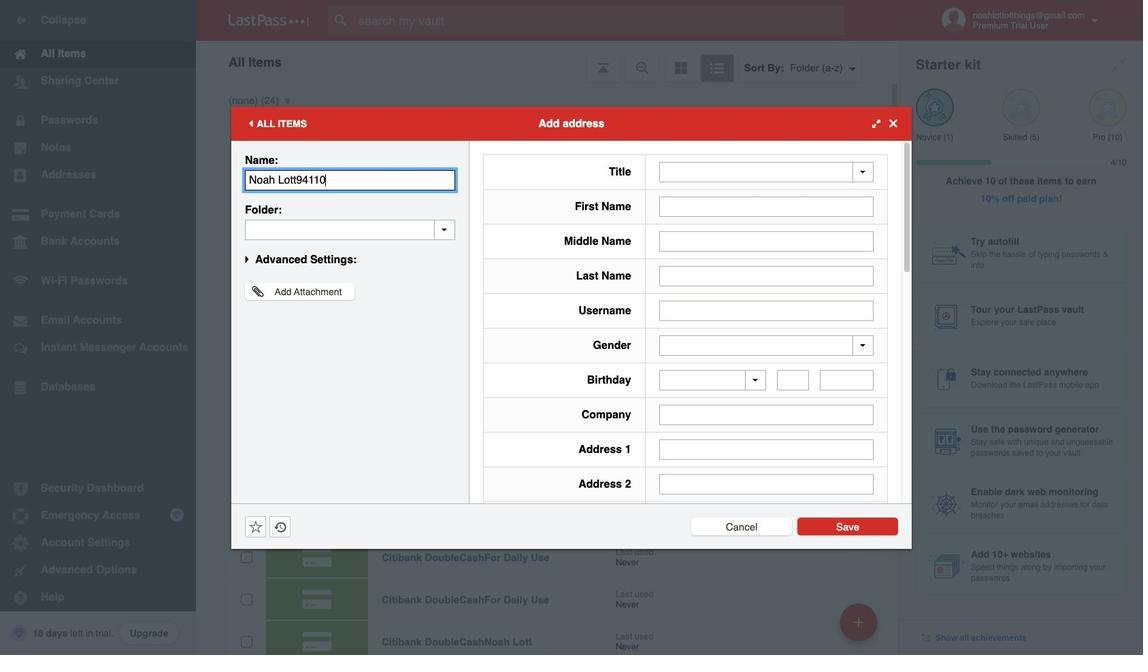 Task type: describe. For each thing, give the bounding box(es) containing it.
main navigation navigation
[[0, 0, 196, 656]]

vault options navigation
[[196, 41, 900, 82]]

Search search field
[[328, 5, 872, 35]]

new item navigation
[[835, 600, 886, 656]]



Task type: locate. For each thing, give the bounding box(es) containing it.
None text field
[[245, 170, 455, 190], [659, 196, 874, 217], [659, 231, 874, 252], [659, 301, 874, 321], [820, 370, 874, 391], [659, 405, 874, 425], [659, 440, 874, 460], [659, 474, 874, 495], [245, 170, 455, 190], [659, 196, 874, 217], [659, 231, 874, 252], [659, 301, 874, 321], [820, 370, 874, 391], [659, 405, 874, 425], [659, 440, 874, 460], [659, 474, 874, 495]]

new item image
[[854, 618, 864, 627]]

None text field
[[245, 220, 455, 240], [659, 266, 874, 286], [777, 370, 810, 391], [245, 220, 455, 240], [659, 266, 874, 286], [777, 370, 810, 391]]

dialog
[[231, 107, 912, 656]]

lastpass image
[[229, 14, 309, 27]]

search my vault text field
[[328, 5, 872, 35]]



